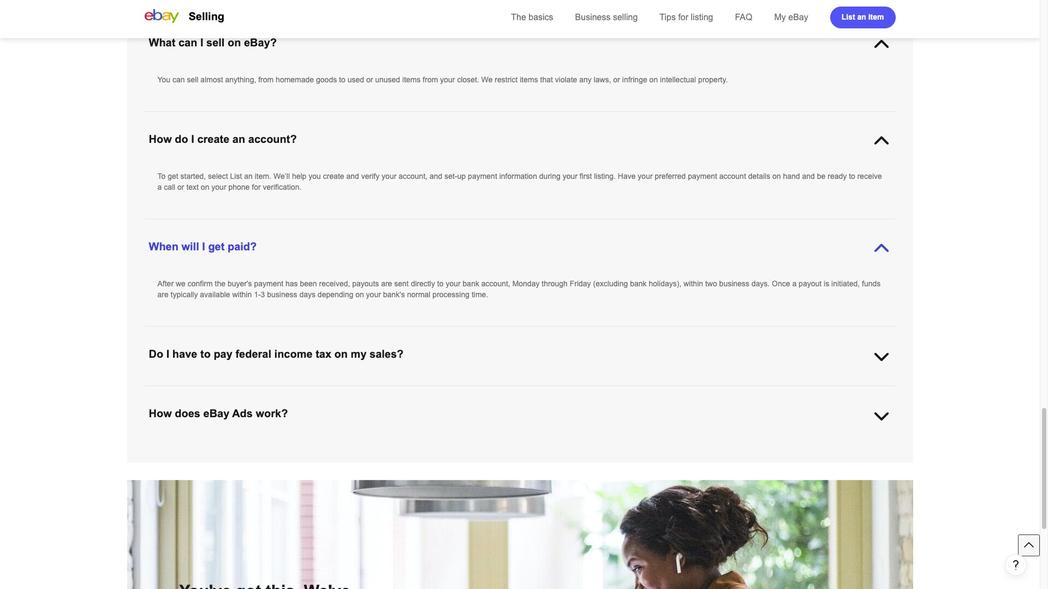 Task type: vqa. For each thing, say whether or not it's contained in the screenshot.
Backsplashes
no



Task type: locate. For each thing, give the bounding box(es) containing it.
intellectual
[[660, 75, 697, 84]]

including
[[453, 387, 483, 396]]

your down new
[[843, 398, 858, 407]]

0 horizontal spatial sold
[[158, 420, 172, 429]]

that up interested
[[439, 447, 452, 456]]

to right ready
[[849, 172, 856, 181]]

goods inside starting on jan 1, 2022, irs regulations require all businesses that process payments, including online marketplaces like ebay, to issue a form 1099-k for all sellers who receive $600 or more in sales. the new tax reporting requirement may impact your 2022 tax return that you may file in 2023. however, just because you receive a 1099-k doesn't automatically mean that you'll owe taxes on the amount reported on your 1099- k. only goods that are sold for a profit are considered taxable, so you won't owe any taxes on something you sell for less than what you paid for it. for example, if you bought a bike for $1,000 last year, and then sold it on ebay today for $700, that $700 you made would generally not be subject to income tax. check out our
[[185, 409, 206, 418]]

business
[[575, 13, 611, 22]]

confirm
[[188, 280, 213, 288]]

can
[[179, 37, 197, 49], [173, 75, 185, 84], [192, 447, 204, 456]]

business down has
[[267, 291, 297, 299]]

a left form
[[618, 387, 622, 396]]

get inside to get started, select list an item. we'll help you create and verify your account, and set-up payment information during your first listing. have your preferred payment account details on hand and be ready to receive a call or text on your phone for verification.
[[168, 172, 178, 181]]

how down reporting
[[149, 408, 172, 420]]

2 from from the left
[[423, 75, 438, 84]]

to up doesn't on the right bottom
[[590, 387, 596, 396]]

last
[[806, 409, 818, 418]]

after we confirm the buyer's payment has been received, payouts are sent directly to your bank account, monday through friday (excluding bank holidays), within two business days. once a payout is initiated, funds are typically available within 1-3 business days depending on your bank's normal processing time.
[[158, 280, 881, 299]]

it.
[[646, 409, 652, 418]]

you up our
[[514, 409, 526, 418]]

0 vertical spatial be
[[818, 172, 826, 181]]

get left paid?
[[208, 241, 225, 253]]

sell left almost
[[187, 75, 199, 84]]

1 horizontal spatial buyers
[[757, 447, 780, 456]]

0 horizontal spatial k
[[578, 398, 583, 407]]

goods
[[316, 75, 337, 84], [185, 409, 206, 418]]

create up interested
[[454, 447, 475, 456]]

2 how from the top
[[149, 408, 172, 420]]

and
[[347, 172, 359, 181], [430, 172, 443, 181], [803, 172, 815, 181], [839, 409, 851, 418], [608, 447, 620, 456], [786, 447, 799, 456]]

i for create
[[191, 133, 194, 145]]

buyers left -
[[757, 447, 780, 456]]

0 horizontal spatial create
[[197, 133, 230, 145]]

how for how do i create an account?
[[149, 133, 172, 145]]

1 vertical spatial in
[[402, 398, 408, 407]]

0 horizontal spatial get
[[168, 172, 178, 181]]

0 vertical spatial ads
[[232, 408, 253, 420]]

in right file
[[402, 398, 408, 407]]

1 vertical spatial business
[[267, 291, 297, 299]]

funds
[[863, 280, 881, 288]]

within
[[684, 280, 704, 288], [232, 291, 252, 299]]

1 vertical spatial ads
[[177, 447, 190, 456]]

tips
[[660, 13, 676, 22]]

be left ready
[[818, 172, 826, 181]]

set-
[[445, 172, 458, 181]]

1 horizontal spatial the
[[837, 387, 850, 396]]

payment right 'up'
[[468, 172, 497, 181]]

an inside to get started, select list an item. we'll help you create and verify your account, and set-up payment information during your first listing. have your preferred payment account details on hand and be ready to receive a call or text on your phone for verification.
[[244, 172, 253, 181]]

the left new
[[837, 387, 850, 396]]

you can sell almost anything, from homemade goods to used or unused items from your closet. we restrict items that violate any laws, or infringe on intellectual property.
[[158, 75, 728, 84]]

0 vertical spatial the
[[215, 280, 226, 288]]

1 how from the top
[[149, 133, 172, 145]]

ready
[[828, 172, 847, 181]]

income up the require at the bottom of the page
[[275, 348, 313, 361]]

advertising
[[381, 447, 418, 456]]

1 vertical spatial out
[[203, 458, 213, 466]]

a left call
[[158, 183, 162, 192]]

0 horizontal spatial account,
[[399, 172, 428, 181]]

tax
[[316, 348, 332, 361], [868, 387, 879, 396], [310, 398, 320, 407]]

1 horizontal spatial get
[[208, 241, 225, 253]]

or up the amount
[[778, 387, 785, 396]]

0 vertical spatial can
[[179, 37, 197, 49]]

account, inside after we confirm the buyer's payment has been received, payouts are sent directly to your bank account, monday through friday (excluding bank holidays), within two business days. once a payout is initiated, funds are typically available within 1-3 business days depending on your bank's normal processing time.
[[482, 280, 511, 288]]

get up call
[[168, 172, 178, 181]]

2 vertical spatial in
[[403, 458, 409, 466]]

example,
[[668, 409, 699, 418]]

sent
[[395, 280, 409, 288]]

it
[[174, 420, 178, 429]]

do i have to pay federal income tax on my sales?
[[149, 348, 404, 361]]

an left account?
[[233, 133, 245, 145]]

and left then
[[839, 409, 851, 418]]

0 horizontal spatial owe
[[415, 409, 429, 418]]

select
[[208, 172, 228, 181]]

a right once
[[793, 280, 797, 288]]

you
[[158, 75, 170, 84]]

can right what
[[179, 37, 197, 49]]

2 vertical spatial receive
[[525, 398, 550, 407]]

0 horizontal spatial out
[[203, 458, 213, 466]]

your left first
[[563, 172, 578, 181]]

1 horizontal spatial be
[[818, 172, 826, 181]]

that left process
[[371, 387, 384, 396]]

2 vertical spatial can
[[192, 447, 204, 456]]

0 horizontal spatial list
[[230, 172, 242, 181]]

item.
[[255, 172, 271, 181]]

you
[[309, 172, 321, 181], [359, 398, 372, 407], [511, 398, 523, 407], [380, 409, 393, 418], [514, 409, 526, 418], [604, 409, 616, 418], [707, 409, 719, 418], [297, 420, 309, 429], [223, 447, 235, 456], [593, 447, 606, 456], [818, 447, 830, 456]]

typically
[[171, 291, 198, 299]]

1 horizontal spatial help
[[292, 172, 307, 181]]

1 horizontal spatial from
[[423, 75, 438, 84]]

2 horizontal spatial receive
[[858, 172, 883, 181]]

two
[[706, 280, 718, 288]]

ads up stand
[[177, 447, 190, 456]]

0 vertical spatial buyers
[[757, 447, 780, 456]]

create left verify at the left
[[323, 172, 344, 181]]

0 vertical spatial taxes
[[731, 398, 749, 407]]

2 horizontal spatial create
[[454, 447, 475, 456]]

sales.
[[815, 387, 835, 396]]

first
[[580, 172, 592, 181]]

0 vertical spatial an
[[858, 12, 867, 21]]

for inside to get started, select list an item. we'll help you create and verify your account, and set-up payment information during your first listing. have your preferred payment account details on hand and be ready to receive a call or text on your phone for verification.
[[252, 183, 261, 192]]

my ebay
[[775, 13, 809, 22]]

1 vertical spatial the
[[762, 398, 772, 407]]

1 vertical spatial income
[[446, 420, 471, 429]]

1 horizontal spatial k
[[664, 387, 669, 396]]

won't
[[395, 409, 413, 418]]

1 vertical spatial receive
[[733, 387, 757, 396]]

0 vertical spatial list
[[842, 12, 856, 21]]

and left set-
[[430, 172, 443, 181]]

0 vertical spatial get
[[168, 172, 178, 181]]

2 vertical spatial create
[[454, 447, 475, 456]]

help inside to get started, select list an item. we'll help you create and verify your account, and set-up payment information during your first listing. have your preferred payment account details on hand and be ready to receive a call or text on your phone for verification.
[[292, 172, 307, 181]]

how
[[149, 133, 172, 145], [149, 408, 172, 420]]

1 vertical spatial taxes
[[445, 409, 464, 418]]

made
[[311, 420, 331, 429]]

my
[[351, 348, 367, 361]]

account,
[[399, 172, 428, 181], [482, 280, 511, 288]]

once
[[772, 280, 791, 288]]

of left listings
[[266, 458, 273, 466]]

0 horizontal spatial goods
[[185, 409, 206, 418]]

1 vertical spatial buyers
[[473, 458, 496, 466]]

your right verify at the left
[[382, 172, 397, 181]]

my
[[775, 13, 786, 22]]

to left used
[[339, 75, 346, 84]]

i
[[200, 37, 203, 49], [191, 133, 194, 145], [202, 241, 205, 253], [166, 348, 169, 361]]

through
[[542, 280, 568, 288]]

help up among
[[206, 447, 221, 456]]

ebay up faster.
[[158, 447, 175, 456]]

payment left account
[[688, 172, 718, 181]]

0 vertical spatial any
[[580, 75, 592, 84]]

how left do
[[149, 133, 172, 145]]

the basics link
[[511, 13, 554, 22]]

you right $700
[[297, 420, 309, 429]]

call
[[164, 183, 175, 192]]

you up so
[[359, 398, 372, 407]]

goods down requirement
[[185, 409, 206, 418]]

receive down marketplaces
[[525, 398, 550, 407]]

that
[[541, 75, 553, 84], [371, 387, 384, 396], [345, 398, 357, 407], [680, 398, 693, 407], [208, 409, 221, 418], [263, 420, 276, 429], [439, 447, 452, 456]]

1 vertical spatial create
[[323, 172, 344, 181]]

processing
[[433, 291, 470, 299]]

and right -
[[786, 447, 799, 456]]

0 vertical spatial how
[[149, 133, 172, 145]]

to inside to get started, select list an item. we'll help you create and verify your account, and set-up payment information during your first listing. have your preferred payment account details on hand and be ready to receive a call or text on your phone for verification.
[[849, 172, 856, 181]]

you right so
[[380, 409, 393, 418]]

less
[[553, 409, 567, 418]]

sell up our
[[528, 409, 540, 418]]

that down profit
[[263, 420, 276, 429]]

1 vertical spatial list
[[230, 172, 242, 181]]

mean
[[659, 398, 678, 407]]

0 horizontal spatial payment
[[254, 280, 284, 288]]

ads down impact
[[232, 408, 253, 420]]

we
[[176, 280, 186, 288]]

tax left my on the bottom of page
[[316, 348, 332, 361]]

bank up 'time.'
[[463, 280, 480, 288]]

ads
[[232, 408, 253, 420], [177, 447, 190, 456]]

may down the irs
[[233, 398, 247, 407]]

or right laws,
[[614, 75, 620, 84]]

list up phone on the left top of the page
[[230, 172, 242, 181]]

on inside after we confirm the buyer's payment has been received, payouts are sent directly to your bank account, monday through friday (excluding bank holidays), within two business days. once a payout is initiated, funds are typically available within 1-3 business days depending on your bank's normal processing time.
[[356, 291, 364, 299]]

1 vertical spatial k
[[578, 398, 583, 407]]

0 horizontal spatial all
[[321, 387, 329, 396]]

on left my on the bottom of page
[[335, 348, 348, 361]]

you up budget.
[[593, 447, 606, 456]]

business up listings
[[273, 447, 303, 456]]

0 horizontal spatial 1099-
[[558, 398, 578, 407]]

2 all from the left
[[682, 387, 690, 396]]

ads inside the ebay ads can help you build your business on ebay with effective advertising tools that create a meaningful connection between you and ebay's global community of passionate buyers - and help you sell your items faster. stand out among billions of listings on ebay by putting your items in front of interested buyers no matter the size of your budget.
[[177, 447, 190, 456]]

on right "text"
[[201, 183, 209, 192]]

0 horizontal spatial may
[[233, 398, 247, 407]]

out left our
[[511, 420, 522, 429]]

used
[[348, 75, 364, 84]]

bank
[[463, 280, 480, 288], [630, 280, 647, 288]]

help
[[292, 172, 307, 181], [206, 447, 221, 456], [801, 447, 816, 456]]

what
[[149, 37, 176, 49]]

k.
[[158, 409, 165, 418]]

or inside to get started, select list an item. we'll help you create and verify your account, and set-up payment information during your first listing. have your preferred payment account details on hand and be ready to receive a call or text on your phone for verification.
[[178, 183, 184, 192]]

from
[[258, 75, 274, 84], [423, 75, 438, 84]]

2 vertical spatial an
[[244, 172, 253, 181]]

of down tools
[[429, 458, 435, 466]]

list inside to get started, select list an item. we'll help you create and verify your account, and set-up payment information during your first listing. have your preferred payment account details on hand and be ready to receive a call or text on your phone for verification.
[[230, 172, 242, 181]]

sell down the year,
[[832, 447, 844, 456]]

2 horizontal spatial the
[[762, 398, 772, 407]]

your down select
[[212, 183, 226, 192]]

you inside to get started, select list an item. we'll help you create and verify your account, and set-up payment information during your first listing. have your preferred payment account details on hand and be ready to receive a call or text on your phone for verification.
[[309, 172, 321, 181]]

any
[[580, 75, 592, 84], [431, 409, 443, 418]]

0 horizontal spatial ads
[[177, 447, 190, 456]]

0 vertical spatial in
[[807, 387, 813, 396]]

is
[[824, 280, 830, 288]]

more
[[787, 387, 805, 396]]

would
[[333, 420, 353, 429]]

property.
[[699, 75, 728, 84]]

1 horizontal spatial sold
[[236, 409, 250, 418]]

only
[[167, 409, 183, 418]]

income inside starting on jan 1, 2022, irs regulations require all businesses that process payments, including online marketplaces like ebay, to issue a form 1099-k for all sellers who receive $600 or more in sales. the new tax reporting requirement may impact your 2022 tax return that you may file in 2023. however, just because you receive a 1099-k doesn't automatically mean that you'll owe taxes on the amount reported on your 1099- k. only goods that are sold for a profit are considered taxable, so you won't owe any taxes on something you sell for less than what you paid for it. for example, if you bought a bike for $1,000 last year, and then sold it on ebay today for $700, that $700 you made would generally not be subject to income tax. check out our
[[446, 420, 471, 429]]

account, left set-
[[399, 172, 428, 181]]

1 horizontal spatial within
[[684, 280, 704, 288]]

0 horizontal spatial the
[[511, 13, 526, 22]]

ebay down requirement
[[203, 408, 230, 420]]

anything,
[[225, 75, 256, 84]]

require
[[295, 387, 319, 396]]

items down then
[[863, 447, 881, 456]]

2 vertical spatial tax
[[310, 398, 320, 407]]

1 vertical spatial within
[[232, 291, 252, 299]]

1 vertical spatial account,
[[482, 280, 511, 288]]

on left ebay?
[[228, 37, 241, 49]]

billions
[[241, 458, 264, 466]]

0 horizontal spatial be
[[401, 420, 409, 429]]

bought
[[721, 409, 745, 418]]

tax right new
[[868, 387, 879, 396]]

tips for listing
[[660, 13, 714, 22]]

k up 'mean'
[[664, 387, 669, 396]]

tax up considered
[[310, 398, 320, 407]]

1 vertical spatial can
[[173, 75, 185, 84]]

sold
[[236, 409, 250, 418], [158, 420, 172, 429]]

0 vertical spatial receive
[[858, 172, 883, 181]]

1 vertical spatial goods
[[185, 409, 206, 418]]

to
[[158, 172, 166, 181]]

receive right who at the right of the page
[[733, 387, 757, 396]]

1-
[[254, 291, 261, 299]]

and left verify at the left
[[347, 172, 359, 181]]

1 horizontal spatial create
[[323, 172, 344, 181]]

2 bank from the left
[[630, 280, 647, 288]]

i for get
[[202, 241, 205, 253]]

learn more link
[[614, 458, 653, 466]]

marketplaces
[[507, 387, 553, 396]]

with
[[335, 447, 349, 456]]

that down businesses
[[345, 398, 357, 407]]

1 horizontal spatial bank
[[630, 280, 647, 288]]

1 horizontal spatial owe
[[714, 398, 728, 407]]

1 horizontal spatial goods
[[316, 75, 337, 84]]

1 horizontal spatial income
[[446, 420, 471, 429]]

receive right ready
[[858, 172, 883, 181]]

1 vertical spatial the
[[837, 387, 850, 396]]

can for what
[[179, 37, 197, 49]]

owe down who at the right of the page
[[714, 398, 728, 407]]

1 vertical spatial any
[[431, 409, 443, 418]]

2 horizontal spatial help
[[801, 447, 816, 456]]

during
[[540, 172, 561, 181]]

2 vertical spatial the
[[532, 458, 543, 466]]

in down the advertising
[[403, 458, 409, 466]]

1 horizontal spatial all
[[682, 387, 690, 396]]

.
[[653, 458, 655, 466]]

a inside after we confirm the buyer's payment has been received, payouts are sent directly to your bank account, monday through friday (excluding bank holidays), within two business days. once a payout is initiated, funds are typically available within 1-3 business days depending on your bank's normal processing time.
[[793, 280, 797, 288]]

interested
[[437, 458, 471, 466]]

2 vertical spatial business
[[273, 447, 303, 456]]

1 horizontal spatial account,
[[482, 280, 511, 288]]

doesn't
[[585, 398, 610, 407]]

for down impact
[[252, 409, 261, 418]]

i for sell
[[200, 37, 203, 49]]

and inside starting on jan 1, 2022, irs regulations require all businesses that process payments, including online marketplaces like ebay, to issue a form 1099-k for all sellers who receive $600 or more in sales. the new tax reporting requirement may impact your 2022 tax return that you may file in 2023. however, just because you receive a 1099-k doesn't automatically mean that you'll owe taxes on the amount reported on your 1099- k. only goods that are sold for a profit are considered taxable, so you won't owe any taxes on something you sell for less than what you paid for it. for example, if you bought a bike for $1,000 last year, and then sold it on ebay today for $700, that $700 you made would generally not be subject to income tax. check out our
[[839, 409, 851, 418]]

owe down 2023.
[[415, 409, 429, 418]]

the basics
[[511, 13, 554, 22]]

can inside the ebay ads can help you build your business on ebay with effective advertising tools that create a meaningful connection between you and ebay's global community of passionate buyers - and help you sell your items faster. stand out among billions of listings on ebay by putting your items in front of interested buyers no matter the size of your budget.
[[192, 447, 204, 456]]

been
[[300, 280, 317, 288]]

may up so
[[374, 398, 388, 407]]

of
[[709, 447, 715, 456], [266, 458, 273, 466], [429, 458, 435, 466], [561, 458, 567, 466]]

1099- down 'like'
[[558, 398, 578, 407]]

the left basics
[[511, 13, 526, 22]]

list
[[842, 12, 856, 21], [230, 172, 242, 181]]

on left the jan at the left bottom of page
[[186, 387, 195, 396]]

from right anything,
[[258, 75, 274, 84]]

0 horizontal spatial any
[[431, 409, 443, 418]]

listing.
[[594, 172, 616, 181]]

to up processing
[[437, 280, 444, 288]]

list an item link
[[831, 7, 896, 28]]

0 horizontal spatial income
[[275, 348, 313, 361]]

we
[[482, 75, 493, 84]]

1 horizontal spatial out
[[511, 420, 522, 429]]

your left closet.
[[440, 75, 455, 84]]

0 horizontal spatial receive
[[525, 398, 550, 407]]

the
[[511, 13, 526, 22], [837, 387, 850, 396]]

1 horizontal spatial the
[[532, 458, 543, 466]]

1 horizontal spatial may
[[374, 398, 388, 407]]

the inside the ebay ads can help you build your business on ebay with effective advertising tools that create a meaningful connection between you and ebay's global community of passionate buyers - and help you sell your items faster. stand out among billions of listings on ebay by putting your items in front of interested buyers no matter the size of your budget.
[[532, 458, 543, 466]]

that inside the ebay ads can help you build your business on ebay with effective advertising tools that create a meaningful connection between you and ebay's global community of passionate buyers - and help you sell your items faster. stand out among billions of listings on ebay by putting your items in front of interested buyers no matter the size of your budget.
[[439, 447, 452, 456]]

account, up 'time.'
[[482, 280, 511, 288]]

for right "today"
[[231, 420, 240, 429]]

1 vertical spatial tax
[[868, 387, 879, 396]]



Task type: describe. For each thing, give the bounding box(es) containing it.
for left it.
[[635, 409, 644, 418]]

what can i sell on ebay?
[[149, 37, 277, 49]]

tools
[[421, 447, 437, 456]]

on left hand
[[773, 172, 781, 181]]

considered
[[302, 409, 339, 418]]

2023.
[[410, 398, 430, 407]]

to get started, select list an item. we'll help you create and verify your account, and set-up payment information during your first listing. have your preferred payment account details on hand and be ready to receive a call or text on your phone for verification.
[[158, 172, 883, 192]]

payment inside after we confirm the buyer's payment has been received, payouts are sent directly to your bank account, monday through friday (excluding bank holidays), within two business days. once a payout is initiated, funds are typically available within 1-3 business days depending on your bank's normal processing time.
[[254, 280, 284, 288]]

ebay ads can help you build your business on ebay with effective advertising tools that create a meaningful connection between you and ebay's global community of passionate buyers - and help you sell your items faster. stand out among billions of listings on ebay by putting your items in front of interested buyers no matter the size of your budget.
[[158, 447, 881, 466]]

items right unused
[[403, 75, 421, 84]]

help, opens dialogs image
[[1011, 560, 1022, 571]]

that down requirement
[[208, 409, 221, 418]]

0 vertical spatial owe
[[714, 398, 728, 407]]

will
[[182, 241, 199, 253]]

1 may from the left
[[233, 398, 247, 407]]

of right size
[[561, 458, 567, 466]]

0 vertical spatial tax
[[316, 348, 332, 361]]

0 horizontal spatial within
[[232, 291, 252, 299]]

started,
[[181, 172, 206, 181]]

are up "today"
[[223, 409, 234, 418]]

you down the year,
[[818, 447, 830, 456]]

putting
[[341, 458, 364, 466]]

0 vertical spatial create
[[197, 133, 230, 145]]

create inside to get started, select list an item. we'll help you create and verify your account, and set-up payment information during your first listing. have your preferred payment account details on hand and be ready to receive a call or text on your phone for verification.
[[323, 172, 344, 181]]

2022
[[291, 398, 308, 407]]

1 vertical spatial owe
[[415, 409, 429, 418]]

when will i get paid?
[[149, 241, 257, 253]]

almost
[[201, 75, 223, 84]]

are up bank's
[[381, 280, 392, 288]]

account, inside to get started, select list an item. we'll help you create and verify your account, and set-up payment information during your first listing. have your preferred payment account details on hand and be ready to receive a call or text on your phone for verification.
[[399, 172, 428, 181]]

faq link
[[735, 13, 753, 22]]

on right it
[[180, 420, 188, 429]]

ebay right my
[[789, 13, 809, 22]]

0 vertical spatial sold
[[236, 409, 250, 418]]

monday
[[513, 280, 540, 288]]

1 horizontal spatial list
[[842, 12, 856, 21]]

1 horizontal spatial ads
[[232, 408, 253, 420]]

holidays),
[[649, 280, 682, 288]]

your up billions
[[256, 447, 271, 456]]

work?
[[256, 408, 288, 420]]

not
[[388, 420, 399, 429]]

0 vertical spatial business
[[720, 280, 750, 288]]

your right have
[[638, 172, 653, 181]]

your down between
[[569, 458, 584, 466]]

for right tips
[[679, 13, 689, 22]]

of right community
[[709, 447, 715, 456]]

the inside starting on jan 1, 2022, irs regulations require all businesses that process payments, including online marketplaces like ebay, to issue a form 1099-k for all sellers who receive $600 or more in sales. the new tax reporting requirement may impact your 2022 tax return that you may file in 2023. however, just because you receive a 1099-k doesn't automatically mean that you'll owe taxes on the amount reported on your 1099- k. only goods that are sold for a profit are considered taxable, so you won't owe any taxes on something you sell for less than what you paid for it. for example, if you bought a bike for $1,000 last year, and then sold it on ebay today for $700, that $700 you made would generally not be subject to income tax. check out our
[[762, 398, 772, 407]]

verification.
[[263, 183, 302, 192]]

a up the "less"
[[552, 398, 556, 407]]

ebay,
[[569, 387, 588, 396]]

1 horizontal spatial 1099-
[[645, 387, 664, 396]]

automatically
[[612, 398, 657, 407]]

out inside starting on jan 1, 2022, irs regulations require all businesses that process payments, including online marketplaces like ebay, to issue a form 1099-k for all sellers who receive $600 or more in sales. the new tax reporting requirement may impact your 2022 tax return that you may file in 2023. however, just because you receive a 1099-k doesn't automatically mean that you'll owe taxes on the amount reported on your 1099- k. only goods that are sold for a profit are considered taxable, so you won't owe any taxes on something you sell for less than what you paid for it. for example, if you bought a bike for $1,000 last year, and then sold it on ebay today for $700, that $700 you made would generally not be subject to income tax. check out our
[[511, 420, 522, 429]]

violate
[[555, 75, 578, 84]]

how for how does ebay ads work?
[[149, 408, 172, 420]]

effective
[[351, 447, 379, 456]]

community
[[670, 447, 707, 456]]

more
[[636, 458, 653, 466]]

on up the year,
[[833, 398, 841, 407]]

just
[[466, 398, 478, 407]]

in inside the ebay ads can help you build your business on ebay with effective advertising tools that create a meaningful connection between you and ebay's global community of passionate buyers - and help you sell your items faster. stand out among billions of listings on ebay by putting your items in front of interested buyers no matter the size of your budget.
[[403, 458, 409, 466]]

1 horizontal spatial any
[[580, 75, 592, 84]]

infringe
[[623, 75, 648, 84]]

items down the advertising
[[383, 458, 401, 466]]

0 vertical spatial the
[[511, 13, 526, 22]]

sales?
[[370, 348, 404, 361]]

account
[[720, 172, 747, 181]]

on down just
[[466, 409, 474, 418]]

a down impact
[[263, 409, 267, 418]]

process
[[386, 387, 413, 396]]

2 may from the left
[[374, 398, 388, 407]]

0 horizontal spatial taxes
[[445, 409, 464, 418]]

initiated,
[[832, 280, 860, 288]]

check
[[487, 420, 509, 429]]

you left paid
[[604, 409, 616, 418]]

however,
[[432, 398, 464, 407]]

to right subject
[[438, 420, 444, 429]]

starting
[[158, 387, 184, 396]]

by
[[331, 458, 339, 466]]

that left violate
[[541, 75, 553, 84]]

on right infringe
[[650, 75, 658, 84]]

or inside starting on jan 1, 2022, irs regulations require all businesses that process payments, including online marketplaces like ebay, to issue a form 1099-k for all sellers who receive $600 or more in sales. the new tax reporting requirement may impact your 2022 tax return that you may file in 2023. however, just because you receive a 1099-k doesn't automatically mean that you'll owe taxes on the amount reported on your 1099- k. only goods that are sold for a profit are considered taxable, so you won't owe any taxes on something you sell for less than what you paid for it. for example, if you bought a bike for $1,000 last year, and then sold it on ebay today for $700, that $700 you made would generally not be subject to income tax. check out our
[[778, 387, 785, 396]]

create inside the ebay ads can help you build your business on ebay with effective advertising tools that create a meaningful connection between you and ebay's global community of passionate buyers - and help you sell your items faster. stand out among billions of listings on ebay by putting your items in front of interested buyers no matter the size of your budget.
[[454, 447, 475, 456]]

that up example,
[[680, 398, 693, 407]]

are down after
[[158, 291, 169, 299]]

0 horizontal spatial help
[[206, 447, 221, 456]]

than
[[569, 409, 584, 418]]

1 horizontal spatial taxes
[[731, 398, 749, 407]]

(excluding
[[593, 280, 628, 288]]

closet.
[[457, 75, 480, 84]]

our
[[524, 420, 535, 429]]

0 vertical spatial goods
[[316, 75, 337, 84]]

you down marketplaces
[[511, 398, 523, 407]]

who
[[716, 387, 730, 396]]

how does ebay ads work?
[[149, 408, 288, 420]]

taxable,
[[341, 409, 368, 418]]

to left pay
[[200, 348, 211, 361]]

your down effective
[[366, 458, 381, 466]]

your up processing
[[446, 280, 461, 288]]

paid
[[618, 409, 633, 418]]

for left the "less"
[[542, 409, 551, 418]]

sell inside the ebay ads can help you build your business on ebay with effective advertising tools that create a meaningful connection between you and ebay's global community of passionate buyers - and help you sell your items faster. stand out among billions of listings on ebay by putting your items in front of interested buyers no matter the size of your budget.
[[832, 447, 844, 456]]

can for you
[[173, 75, 185, 84]]

sell inside starting on jan 1, 2022, irs regulations require all businesses that process payments, including online marketplaces like ebay, to issue a form 1099-k for all sellers who receive $600 or more in sales. the new tax reporting requirement may impact your 2022 tax return that you may file in 2023. however, just because you receive a 1099-k doesn't automatically mean that you'll owe taxes on the amount reported on your 1099- k. only goods that are sold for a profit are considered taxable, so you won't owe any taxes on something you sell for less than what you paid for it. for example, if you bought a bike for $1,000 last year, and then sold it on ebay today for $700, that $700 you made would generally not be subject to income tax. check out our
[[528, 409, 540, 418]]

1 vertical spatial get
[[208, 241, 225, 253]]

0 vertical spatial income
[[275, 348, 313, 361]]

item
[[869, 12, 885, 21]]

for up 'mean'
[[671, 387, 680, 396]]

for right bike
[[769, 409, 778, 418]]

your up profit
[[274, 398, 289, 407]]

time.
[[472, 291, 488, 299]]

1 all from the left
[[321, 387, 329, 396]]

laws,
[[594, 75, 612, 84]]

ebay up by
[[316, 447, 333, 456]]

homemade
[[276, 75, 314, 84]]

build
[[238, 447, 254, 456]]

are down 2022 on the bottom of page
[[288, 409, 300, 418]]

paid?
[[228, 241, 257, 253]]

your down payouts
[[366, 291, 381, 299]]

0 vertical spatial within
[[684, 280, 704, 288]]

3
[[261, 291, 265, 299]]

after
[[158, 280, 174, 288]]

restrict
[[495, 75, 518, 84]]

how do i create an account?
[[149, 133, 297, 145]]

requirement
[[190, 398, 231, 407]]

you up among
[[223, 447, 235, 456]]

2 horizontal spatial 1099-
[[860, 398, 880, 407]]

1 from from the left
[[258, 75, 274, 84]]

federal
[[236, 348, 271, 361]]

the inside after we confirm the buyer's payment has been received, payouts are sent directly to your bank account, monday through friday (excluding bank holidays), within two business days. once a payout is initiated, funds are typically available within 1-3 business days depending on your bank's normal processing time.
[[215, 280, 226, 288]]

on right listings
[[300, 458, 309, 466]]

0 vertical spatial k
[[664, 387, 669, 396]]

2 horizontal spatial payment
[[688, 172, 718, 181]]

up
[[458, 172, 466, 181]]

be inside to get started, select list an item. we'll help you create and verify your account, and set-up payment information during your first listing. have your preferred payment account details on hand and be ready to receive a call or text on your phone for verification.
[[818, 172, 826, 181]]

irs
[[241, 387, 254, 396]]

regulations
[[256, 387, 293, 396]]

your down then
[[846, 447, 861, 456]]

on up bike
[[751, 398, 759, 407]]

form
[[625, 387, 642, 396]]

and right hand
[[803, 172, 815, 181]]

any inside starting on jan 1, 2022, irs regulations require all businesses that process payments, including online marketplaces like ebay, to issue a form 1099-k for all sellers who receive $600 or more in sales. the new tax reporting requirement may impact your 2022 tax return that you may file in 2023. however, just because you receive a 1099-k doesn't automatically mean that you'll owe taxes on the amount reported on your 1099- k. only goods that are sold for a profit are considered taxable, so you won't owe any taxes on something you sell for less than what you paid for it. for example, if you bought a bike for $1,000 last year, and then sold it on ebay today for $700, that $700 you made would generally not be subject to income tax. check out our
[[431, 409, 443, 418]]

amount
[[774, 398, 800, 407]]

business inside the ebay ads can help you build your business on ebay with effective advertising tools that create a meaningful connection between you and ebay's global community of passionate buyers - and help you sell your items faster. stand out among billions of listings on ebay by putting your items in front of interested buyers no matter the size of your budget.
[[273, 447, 303, 456]]

be inside starting on jan 1, 2022, irs regulations require all businesses that process payments, including online marketplaces like ebay, to issue a form 1099-k for all sellers who receive $600 or more in sales. the new tax reporting requirement may impact your 2022 tax return that you may file in 2023. however, just because you receive a 1099-k doesn't automatically mean that you'll owe taxes on the amount reported on your 1099- k. only goods that are sold for a profit are considered taxable, so you won't owe any taxes on something you sell for less than what you paid for it. for example, if you bought a bike for $1,000 last year, and then sold it on ebay today for $700, that $700 you made would generally not be subject to income tax. check out our
[[401, 420, 409, 429]]

receive inside to get started, select list an item. we'll help you create and verify your account, and set-up payment information during your first listing. have your preferred payment account details on hand and be ready to receive a call or text on your phone for verification.
[[858, 172, 883, 181]]

sell down selling
[[207, 37, 225, 49]]

basics
[[529, 13, 554, 22]]

you right "if"
[[707, 409, 719, 418]]

selling
[[189, 10, 225, 22]]

stand
[[181, 458, 201, 466]]

1 horizontal spatial receive
[[733, 387, 757, 396]]

front
[[411, 458, 427, 466]]

on down made
[[305, 447, 314, 456]]

items right restrict
[[520, 75, 538, 84]]

impact
[[249, 398, 272, 407]]

size
[[545, 458, 559, 466]]

a left bike
[[747, 409, 751, 418]]

a inside to get started, select list an item. we'll help you create and verify your account, and set-up payment information during your first listing. have your preferred payment account details on hand and be ready to receive a call or text on your phone for verification.
[[158, 183, 162, 192]]

and up the learn on the bottom right
[[608, 447, 620, 456]]

learn
[[614, 458, 634, 466]]

1 horizontal spatial payment
[[468, 172, 497, 181]]

1 vertical spatial an
[[233, 133, 245, 145]]

bank's
[[383, 291, 405, 299]]

to inside after we confirm the buyer's payment has been received, payouts are sent directly to your bank account, monday through friday (excluding bank holidays), within two business days. once a payout is initiated, funds are typically available within 1-3 business days depending on your bank's normal processing time.
[[437, 280, 444, 288]]

details
[[749, 172, 771, 181]]

the inside starting on jan 1, 2022, irs regulations require all businesses that process payments, including online marketplaces like ebay, to issue a form 1099-k for all sellers who receive $600 or more in sales. the new tax reporting requirement may impact your 2022 tax return that you may file in 2023. however, just because you receive a 1099-k doesn't automatically mean that you'll owe taxes on the amount reported on your 1099- k. only goods that are sold for a profit are considered taxable, so you won't owe any taxes on something you sell for less than what you paid for it. for example, if you bought a bike for $1,000 last year, and then sold it on ebay today for $700, that $700 you made would generally not be subject to income tax. check out our
[[837, 387, 850, 396]]

1 bank from the left
[[463, 280, 480, 288]]

days
[[300, 291, 316, 299]]

tips for listing link
[[660, 13, 714, 22]]

generally
[[355, 420, 386, 429]]

information
[[500, 172, 537, 181]]

issue
[[598, 387, 616, 396]]

ebay left by
[[311, 458, 328, 466]]

verify
[[361, 172, 380, 181]]

$600
[[759, 387, 776, 396]]

ebay inside starting on jan 1, 2022, irs regulations require all businesses that process payments, including online marketplaces like ebay, to issue a form 1099-k for all sellers who receive $600 or more in sales. the new tax reporting requirement may impact your 2022 tax return that you may file in 2023. however, just because you receive a 1099-k doesn't automatically mean that you'll owe taxes on the amount reported on your 1099- k. only goods that are sold for a profit are considered taxable, so you won't owe any taxes on something you sell for less than what you paid for it. for example, if you bought a bike for $1,000 last year, and then sold it on ebay today for $700, that $700 you made would generally not be subject to income tax. check out our
[[190, 420, 208, 429]]

a inside the ebay ads can help you build your business on ebay with effective advertising tools that create a meaningful connection between you and ebay's global community of passionate buyers - and help you sell your items faster. stand out among billions of listings on ebay by putting your items in front of interested buyers no matter the size of your budget.
[[477, 447, 481, 456]]

among
[[215, 458, 239, 466]]

or right used
[[366, 75, 373, 84]]

0 horizontal spatial buyers
[[473, 458, 496, 466]]

has
[[286, 280, 298, 288]]

reported
[[802, 398, 830, 407]]

phone
[[229, 183, 250, 192]]

out inside the ebay ads can help you build your business on ebay with effective advertising tools that create a meaningful connection between you and ebay's global community of passionate buyers - and help you sell your items faster. stand out among billions of listings on ebay by putting your items in front of interested buyers no matter the size of your budget.
[[203, 458, 213, 466]]

payout
[[799, 280, 822, 288]]

online
[[485, 387, 505, 396]]



